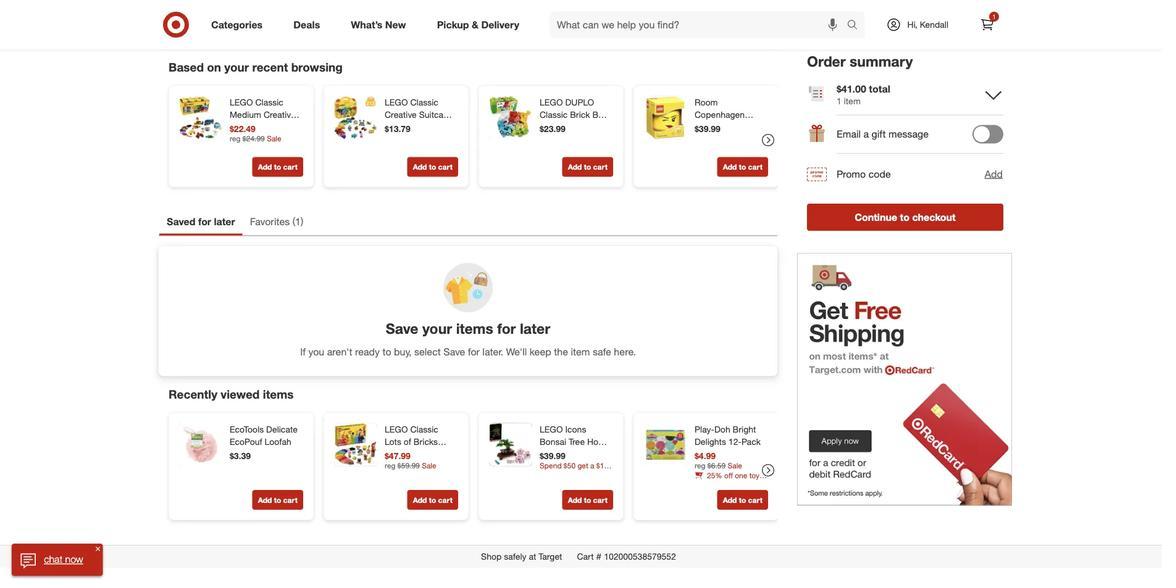 Task type: vqa. For each thing, say whether or not it's contained in the screenshot.
pucks
no



Task type: describe. For each thing, give the bounding box(es) containing it.
email a gift message
[[837, 128, 929, 140]]

add inside $13.79 add to cart
[[413, 162, 427, 172]]

saved
[[167, 216, 196, 228]]

item inside $41.00 total 1 item
[[844, 96, 861, 106]]

0 horizontal spatial item
[[571, 346, 590, 358]]

book
[[721, 481, 738, 490]]

winking
[[695, 158, 726, 169]]

search
[[842, 20, 872, 32]]

what's new
[[351, 19, 406, 31]]

11030
[[420, 461, 444, 472]]

favorites
[[250, 216, 290, 228]]

not available radio
[[463, 5, 475, 18]]

building for lego classic medium creative brick box building toys for creative play, kids creative kit 10696
[[230, 134, 261, 145]]

gift
[[872, 128, 886, 140]]

continue
[[855, 211, 898, 223]]

what's
[[351, 19, 383, 31]]

add to cart button for lego classic lots of bricks creative building toys set 11030
[[408, 491, 458, 510]]

12-
[[729, 437, 742, 447]]

based on your recent browsing
[[169, 60, 343, 74]]

hi, kendall
[[908, 19, 949, 30]]

chat
[[44, 554, 62, 566]]

chat now button
[[12, 544, 103, 576]]

what's new link
[[341, 11, 422, 38]]

$39.99 for $39.99 add to cart
[[695, 123, 721, 134]]

ecotools delicate ecopouf loofah $3.39
[[230, 424, 298, 462]]

kendall
[[920, 19, 949, 30]]

favorites ( 1 )
[[250, 216, 304, 228]]

$23.99 add to cart
[[540, 123, 608, 172]]

add to cart button for lego icons bonsai tree home décor set 10281
[[563, 491, 614, 510]]

categories link
[[201, 11, 278, 38]]

deals link
[[283, 11, 336, 38]]

delights
[[695, 437, 727, 447]]

new
[[385, 19, 406, 31]]

if
[[300, 346, 306, 358]]

lego duplo classic brick box building set 10913
[[540, 97, 608, 145]]

25%
[[707, 471, 723, 481]]

safely
[[504, 552, 527, 563]]

for up the we'll
[[498, 320, 516, 337]]

classic for lego classic medium creative brick box building toys for creative play, kids creative kit 10696
[[255, 97, 284, 108]]

hi,
[[908, 19, 918, 30]]

search button
[[842, 11, 872, 41]]

room copenhagen lego large 9 x 10 inch plastic storage head | winking link
[[695, 96, 766, 169]]

pickup & delivery
[[437, 19, 520, 31]]

continue to checkout button
[[808, 204, 1004, 231]]

or
[[695, 481, 702, 490]]

$41.00 total 1 item
[[837, 83, 891, 106]]

$47.99
[[385, 451, 411, 462]]

lego duplo classic brick box building set 10913 link
[[540, 96, 611, 145]]

bricks
[[414, 437, 438, 447]]

1 horizontal spatial save
[[444, 346, 465, 358]]

add to cart for lego classic lots of bricks creative building toys set 11030
[[413, 496, 453, 505]]

add to cart button for room copenhagen lego large 9 x 10 inch plastic storage head | winking
[[718, 157, 769, 177]]

chat now dialog
[[12, 544, 103, 576]]

now
[[65, 554, 83, 566]]

add to cart button for lego duplo classic brick box building set 10913
[[563, 157, 614, 177]]

lego icons bonsai tree home décor set 10281
[[540, 424, 611, 460]]

lego for lego classic lots of bricks creative building toys set 11030
[[385, 424, 408, 435]]

to inside $23.99 add to cart
[[584, 162, 591, 172]]

lego classic creative suitcase 10713
[[385, 97, 453, 132]]

10
[[695, 134, 705, 145]]

add to cart button for ecotools delicate ecopouf loofah
[[252, 491, 303, 510]]

creative down play,
[[249, 158, 281, 169]]

deals
[[294, 19, 320, 31]]

)
[[301, 216, 304, 228]]

saved for later
[[167, 216, 235, 228]]

0 vertical spatial later
[[214, 216, 235, 228]]

pickup
[[437, 19, 469, 31]]

creative inside lego classic creative suitcase 10713
[[385, 109, 417, 120]]

lego classic medium creative brick box building toys for creative play, kids creative kit 10696
[[230, 97, 296, 182]]

sale for set
[[422, 462, 437, 471]]

to down '10281'
[[584, 496, 591, 505]]

box inside lego duplo classic brick box building set 10913
[[593, 109, 608, 120]]

add to cart for play-doh bright delights 12-pack
[[723, 496, 763, 505]]

promo code
[[837, 168, 891, 180]]

viewed
[[221, 388, 260, 402]]

based
[[169, 60, 204, 74]]

toys for creative
[[385, 461, 402, 472]]

to down 11030
[[429, 496, 436, 505]]

$24.99
[[243, 134, 265, 143]]

inch
[[707, 134, 724, 145]]

if you aren't ready to buy, select save for later. we'll keep the item safe here.
[[300, 346, 636, 358]]

1 link
[[974, 11, 1002, 38]]

loofah
[[265, 437, 291, 447]]

building for lego classic lots of bricks creative building toys set 11030
[[419, 449, 451, 460]]

✕ button
[[93, 544, 103, 554]]

reg inside $4.99 reg $6.59 sale
[[695, 462, 706, 471]]

at
[[529, 552, 537, 563]]

for left later.
[[468, 346, 480, 358]]

summary
[[850, 53, 913, 70]]

the
[[554, 346, 568, 358]]

lego icons bonsai tree home décor set 10281 link
[[540, 424, 611, 460]]

reg for $47.99
[[385, 462, 396, 471]]

pack
[[742, 437, 761, 447]]

to down 'one'
[[739, 496, 747, 505]]

set for brick
[[574, 121, 587, 132]]

lego for lego classic medium creative brick box building toys for creative play, kids creative kit 10696
[[230, 97, 253, 108]]

message
[[889, 128, 929, 140]]

add inside $23.99 add to cart
[[568, 162, 582, 172]]

target
[[539, 552, 563, 563]]

items for your
[[456, 320, 494, 337]]

10696
[[230, 171, 254, 182]]

shop safely at target
[[481, 552, 563, 563]]

1 vertical spatial later
[[520, 320, 551, 337]]

lego for lego classic creative suitcase 10713
[[385, 97, 408, 108]]

room copenhagen lego large 9 x 10 inch plastic storage head | winking
[[695, 97, 757, 169]]

kids'
[[704, 481, 719, 490]]

order summary
[[808, 53, 913, 70]]

saved for later link
[[159, 210, 243, 236]]

1 for favorites ( 1 )
[[295, 216, 301, 228]]

shop
[[481, 552, 502, 563]]

to inside $39.99 add to cart
[[739, 162, 747, 172]]

later.
[[483, 346, 504, 358]]

order
[[808, 53, 846, 70]]

brick inside lego duplo classic brick box building set 10913
[[570, 109, 590, 120]]

icons
[[566, 424, 587, 435]]

$4.99
[[695, 451, 716, 462]]

aren't
[[327, 346, 352, 358]]



Task type: locate. For each thing, give the bounding box(es) containing it.
1 vertical spatial brick
[[230, 121, 250, 132]]

add inside button
[[985, 168, 1003, 180]]

cart item ready to fulfill group
[[159, 0, 777, 39]]

0 vertical spatial toys
[[264, 134, 281, 145]]

to down head
[[739, 162, 747, 172]]

creative inside lego classic lots of bricks creative building toys set 11030
[[385, 449, 417, 460]]

1 vertical spatial save
[[444, 346, 465, 358]]

classic up medium
[[255, 97, 284, 108]]

reg inside $47.99 reg $59.99 sale
[[385, 462, 396, 471]]

$47.99 reg $59.99 sale
[[385, 451, 437, 471]]

classic inside lego classic medium creative brick box building toys for creative play, kids creative kit 10696
[[255, 97, 284, 108]]

0 vertical spatial box
[[593, 109, 608, 120]]

save your items for later
[[386, 320, 551, 337]]

10713
[[385, 121, 409, 132]]

add to cart down play,
[[258, 162, 298, 172]]

building inside lego classic medium creative brick box building toys for creative play, kids creative kit 10696
[[230, 134, 261, 145]]

1 for $41.00 total 1 item
[[837, 96, 842, 106]]

to right continue
[[901, 211, 910, 223]]

creative down 'of'
[[385, 449, 417, 460]]

lego up 10
[[695, 121, 718, 132]]

1 right 'favorites'
[[295, 216, 301, 228]]

0 horizontal spatial box
[[252, 121, 267, 132]]

room copenhagen lego large 9 x 10 inch plastic storage head | winking image
[[644, 96, 688, 139], [644, 96, 688, 139]]

1 down $41.00
[[837, 96, 842, 106]]

get free shipping on hundreds of thousands of items* with target redcard. apply now for a credit or debit redcard. *some restrictions apply. image
[[798, 253, 1013, 506]]

home
[[588, 437, 611, 447]]

1 horizontal spatial toys
[[385, 461, 402, 472]]

box up $24.99
[[252, 121, 267, 132]]

0 horizontal spatial sale
[[267, 134, 281, 143]]

items
[[456, 320, 494, 337], [263, 388, 294, 402]]

tree
[[569, 437, 585, 447]]

to
[[274, 162, 281, 172], [429, 162, 436, 172], [584, 162, 591, 172], [739, 162, 747, 172], [901, 211, 910, 223], [383, 346, 391, 358], [274, 496, 281, 505], [429, 496, 436, 505], [584, 496, 591, 505], [739, 496, 747, 505]]

$59.99
[[398, 462, 420, 471]]

we'll
[[506, 346, 527, 358]]

play-
[[695, 424, 715, 435]]

change
[[480, 12, 511, 23]]

lego classic medium creative brick box building toys for creative play, kids creative kit 10696 image
[[179, 96, 222, 139], [179, 96, 222, 139]]

delivery
[[482, 19, 520, 31]]

lego up 10713
[[385, 97, 408, 108]]

sale
[[267, 134, 281, 143], [422, 462, 437, 471], [728, 462, 743, 471]]

0 horizontal spatial save
[[386, 320, 419, 337]]

lego inside lego classic lots of bricks creative building toys set 11030
[[385, 424, 408, 435]]

✕
[[95, 545, 100, 553]]

toy
[[750, 471, 760, 481]]

lego up $23.99
[[540, 97, 563, 108]]

sale inside $22.49 reg $24.99 sale
[[267, 134, 281, 143]]

classic for lego classic creative suitcase 10713
[[411, 97, 439, 108]]

set for tree
[[566, 449, 579, 460]]

reg left $6.59
[[695, 462, 706, 471]]

2 horizontal spatial reg
[[695, 462, 706, 471]]

toys inside lego classic medium creative brick box building toys for creative play, kids creative kit 10696
[[264, 134, 281, 145]]

lego inside lego duplo classic brick box building set 10913
[[540, 97, 563, 108]]

1 vertical spatial set
[[566, 449, 579, 460]]

lego inside lego classic creative suitcase 10713
[[385, 97, 408, 108]]

0 horizontal spatial toys
[[264, 134, 281, 145]]

item down $41.00
[[844, 96, 861, 106]]

keep
[[530, 346, 552, 358]]

1 horizontal spatial your
[[423, 320, 452, 337]]

$39.99 down copenhagen
[[695, 123, 721, 134]]

large
[[721, 121, 743, 132]]

lego inside lego icons bonsai tree home décor set 10281
[[540, 424, 563, 435]]

lego up bonsai
[[540, 424, 563, 435]]

play-doh bright delights 12-pack
[[695, 424, 761, 447]]

add to cart for lego classic medium creative brick box building toys for creative play, kids creative kit 10696
[[258, 162, 298, 172]]

cart # 102000538579552
[[577, 552, 677, 563]]

lego classic lots of bricks creative building toys set 11030 image
[[334, 424, 378, 467], [334, 424, 378, 467]]

#
[[597, 552, 602, 563]]

|
[[751, 146, 753, 157]]

2 horizontal spatial sale
[[728, 462, 743, 471]]

lego classic creative suitcase 10713 link
[[385, 96, 456, 132]]

10281
[[581, 449, 605, 460]]

toys down lots
[[385, 461, 402, 472]]

102000538579552
[[604, 552, 677, 563]]

10913
[[540, 134, 564, 145]]

your
[[224, 60, 249, 74], [423, 320, 452, 337]]

add to cart button down play,
[[252, 157, 303, 177]]

classic inside lego classic creative suitcase 10713
[[411, 97, 439, 108]]

head
[[728, 146, 748, 157]]

set left 11030
[[405, 461, 418, 472]]

creative up $22.49 reg $24.99 sale
[[264, 109, 296, 120]]

$13.79 add to cart
[[385, 123, 453, 172]]

add to cart down book
[[723, 496, 763, 505]]

0 horizontal spatial your
[[224, 60, 249, 74]]

sale right $59.99
[[422, 462, 437, 471]]

classic
[[255, 97, 284, 108], [411, 97, 439, 108], [540, 109, 568, 120], [411, 424, 439, 435]]

add to cart
[[258, 162, 298, 172], [258, 496, 298, 505], [413, 496, 453, 505], [568, 496, 608, 505], [723, 496, 763, 505]]

kit
[[284, 158, 294, 169]]

continue to checkout
[[855, 211, 956, 223]]

0 vertical spatial 1
[[993, 13, 996, 20]]

add inside $39.99 add to cart
[[723, 162, 737, 172]]

décor
[[540, 449, 563, 460]]

add to cart button for play-doh bright delights 12-pack
[[718, 491, 769, 510]]

lego up lots
[[385, 424, 408, 435]]

1 horizontal spatial box
[[593, 109, 608, 120]]

set down duplo
[[574, 121, 587, 132]]

set down tree
[[566, 449, 579, 460]]

1 horizontal spatial items
[[456, 320, 494, 337]]

$6.59
[[708, 462, 726, 471]]

reg left $59.99
[[385, 462, 396, 471]]

select
[[415, 346, 441, 358]]

$39.99
[[695, 123, 721, 134], [540, 451, 566, 462]]

add to cart button for lego classic medium creative brick box building toys for creative play, kids creative kit 10696
[[252, 157, 303, 177]]

$22.49 reg $24.99 sale
[[230, 123, 281, 143]]

add to cart button down '10281'
[[563, 491, 614, 510]]

add to cart button down 11030
[[408, 491, 458, 510]]

bright
[[733, 424, 756, 435]]

$39.99 inside $39.99 add to cart
[[695, 123, 721, 134]]

ecotools delicate ecopouf loofah image
[[179, 424, 222, 467], [179, 424, 222, 467]]

box inside lego classic medium creative brick box building toys for creative play, kids creative kit 10696
[[252, 121, 267, 132]]

building inside lego classic lots of bricks creative building toys set 11030
[[419, 449, 451, 460]]

1 vertical spatial box
[[252, 121, 267, 132]]

lego classic creative suitcase 10713 image
[[334, 96, 378, 139], [334, 96, 378, 139]]

sale inside $47.99 reg $59.99 sale
[[422, 462, 437, 471]]

classic for lego classic lots of bricks creative building toys set 11030
[[411, 424, 439, 435]]

medium
[[230, 109, 261, 120]]

2 horizontal spatial building
[[540, 121, 571, 132]]

reg inside $22.49 reg $24.99 sale
[[230, 134, 241, 143]]

add to cart button down $13.79
[[408, 157, 458, 177]]

0 horizontal spatial later
[[214, 216, 235, 228]]

lego classic lots of bricks creative building toys set 11030 link
[[385, 424, 456, 472]]

recently
[[169, 388, 218, 402]]

0 vertical spatial items
[[456, 320, 494, 337]]

1 horizontal spatial item
[[844, 96, 861, 106]]

0 horizontal spatial items
[[263, 388, 294, 402]]

cart inside $39.99 add to cart
[[749, 162, 763, 172]]

you
[[309, 346, 325, 358]]

add to cart for ecotools delicate ecopouf loofah
[[258, 496, 298, 505]]

to down loofah
[[274, 496, 281, 505]]

of
[[404, 437, 411, 447]]

duplo
[[566, 97, 594, 108]]

your up select
[[423, 320, 452, 337]]

lego duplo classic brick box building set 10913 image
[[489, 96, 533, 139], [489, 96, 533, 139]]

add to cart down '10281'
[[568, 496, 608, 505]]

add to cart button for lego classic creative suitcase 10713
[[408, 157, 458, 177]]

to inside $13.79 add to cart
[[429, 162, 436, 172]]

add to cart down 11030
[[413, 496, 453, 505]]

0 vertical spatial item
[[844, 96, 861, 106]]

recently viewed items
[[169, 388, 294, 402]]

&
[[472, 19, 479, 31]]

cart
[[283, 162, 298, 172], [438, 162, 453, 172], [594, 162, 608, 172], [749, 162, 763, 172], [283, 496, 298, 505], [438, 496, 453, 505], [594, 496, 608, 505], [749, 496, 763, 505]]

add to cart for lego icons bonsai tree home décor set 10281
[[568, 496, 608, 505]]

your right on
[[224, 60, 249, 74]]

reg
[[230, 134, 241, 143], [385, 462, 396, 471], [695, 462, 706, 471]]

email
[[837, 128, 861, 140]]

to left buy,
[[383, 346, 391, 358]]

toys for box
[[264, 134, 281, 145]]

creative up 10713
[[385, 109, 417, 120]]

set inside lego classic lots of bricks creative building toys set 11030
[[405, 461, 418, 472]]

copenhagen
[[695, 109, 745, 120]]

to inside button
[[901, 211, 910, 223]]

save right select
[[444, 346, 465, 358]]

0 horizontal spatial 1
[[295, 216, 301, 228]]

promo
[[837, 168, 866, 180]]

$22.49
[[230, 123, 256, 134]]

lego for lego icons bonsai tree home décor set 10281
[[540, 424, 563, 435]]

add to cart down loofah
[[258, 496, 298, 505]]

0 vertical spatial your
[[224, 60, 249, 74]]

lego classic medium creative brick box building toys for creative play, kids creative kit 10696 link
[[230, 96, 301, 182]]

building inside lego duplo classic brick box building set 10913
[[540, 121, 571, 132]]

lots
[[385, 437, 402, 447]]

brick down duplo
[[570, 109, 590, 120]]

add to cart button down head
[[718, 157, 769, 177]]

later right saved
[[214, 216, 235, 228]]

1 vertical spatial items
[[263, 388, 294, 402]]

1 vertical spatial 1
[[837, 96, 842, 106]]

0 horizontal spatial reg
[[230, 134, 241, 143]]

0 horizontal spatial $39.99
[[540, 451, 566, 462]]

here.
[[614, 346, 636, 358]]

lego inside room copenhagen lego large 9 x 10 inch plastic storage head | winking
[[695, 121, 718, 132]]

kids
[[230, 158, 247, 169]]

item right the
[[571, 346, 590, 358]]

creative up kids
[[230, 146, 262, 157]]

1 horizontal spatial later
[[520, 320, 551, 337]]

bonsai
[[540, 437, 567, 447]]

0 vertical spatial $39.99
[[695, 123, 721, 134]]

1 vertical spatial $39.99
[[540, 451, 566, 462]]

box down duplo
[[593, 109, 608, 120]]

1 horizontal spatial brick
[[570, 109, 590, 120]]

add
[[258, 162, 272, 172], [413, 162, 427, 172], [568, 162, 582, 172], [723, 162, 737, 172], [985, 168, 1003, 180], [258, 496, 272, 505], [413, 496, 427, 505], [568, 496, 582, 505], [723, 496, 737, 505]]

0 vertical spatial building
[[540, 121, 571, 132]]

lego up medium
[[230, 97, 253, 108]]

1 vertical spatial building
[[230, 134, 261, 145]]

room
[[695, 97, 718, 108]]

lego inside lego classic medium creative brick box building toys for creative play, kids creative kit 10696
[[230, 97, 253, 108]]

to down suitcase
[[429, 162, 436, 172]]

1 horizontal spatial reg
[[385, 462, 396, 471]]

for right saved
[[198, 216, 211, 228]]

classic inside lego duplo classic brick box building set 10913
[[540, 109, 568, 120]]

add to cart button down loofah
[[252, 491, 303, 510]]

store
[[513, 12, 532, 23]]

1 horizontal spatial building
[[419, 449, 451, 460]]

sale up 'one'
[[728, 462, 743, 471]]

ecotools delicate ecopouf loofah link
[[230, 424, 301, 448]]

What can we help you find? suggestions appear below search field
[[550, 11, 851, 38]]

cart inside $23.99 add to cart
[[594, 162, 608, 172]]

2 horizontal spatial 1
[[993, 13, 996, 20]]

classic up the bricks
[[411, 424, 439, 435]]

for inside lego classic medium creative brick box building toys for creative play, kids creative kit 10696
[[283, 134, 294, 145]]

classic up suitcase
[[411, 97, 439, 108]]

set inside lego icons bonsai tree home décor set 10281
[[566, 449, 579, 460]]

to down lego duplo classic brick box building set 10913 link at the top of page
[[584, 162, 591, 172]]

lego for lego duplo classic brick box building set 10913
[[540, 97, 563, 108]]

0 vertical spatial set
[[574, 121, 587, 132]]

$39.99 add to cart
[[695, 123, 763, 172]]

ecopouf
[[230, 437, 262, 447]]

brick down medium
[[230, 121, 250, 132]]

browsing
[[291, 60, 343, 74]]

reg left $24.99
[[230, 134, 241, 143]]

1 horizontal spatial 1
[[837, 96, 842, 106]]

1 vertical spatial item
[[571, 346, 590, 358]]

toys inside lego classic lots of bricks creative building toys set 11030
[[385, 461, 402, 472]]

classic up $23.99
[[540, 109, 568, 120]]

brick inside lego classic medium creative brick box building toys for creative play, kids creative kit 10696
[[230, 121, 250, 132]]

1 inside $41.00 total 1 item
[[837, 96, 842, 106]]

recent
[[252, 60, 288, 74]]

total
[[870, 83, 891, 95]]

for up the kit
[[283, 134, 294, 145]]

1 right kendall
[[993, 13, 996, 20]]

play-doh bright delights 12-pack image
[[644, 424, 688, 467], [644, 424, 688, 467]]

2 vertical spatial building
[[419, 449, 451, 460]]

1 vertical spatial toys
[[385, 461, 402, 472]]

classic inside lego classic lots of bricks creative building toys set 11030
[[411, 424, 439, 435]]

add to cart button down book
[[718, 491, 769, 510]]

$13.79
[[385, 123, 411, 134]]

add button
[[985, 166, 1004, 182]]

sale inside $4.99 reg $6.59 sale
[[728, 462, 743, 471]]

one
[[735, 471, 748, 481]]

1
[[993, 13, 996, 20], [837, 96, 842, 106], [295, 216, 301, 228]]

sale up play,
[[267, 134, 281, 143]]

0 vertical spatial save
[[386, 320, 419, 337]]

categories
[[211, 19, 263, 31]]

2 vertical spatial set
[[405, 461, 418, 472]]

toys up play,
[[264, 134, 281, 145]]

items up delicate
[[263, 388, 294, 402]]

reg for $22.49
[[230, 134, 241, 143]]

sale for for
[[267, 134, 281, 143]]

cart inside $13.79 add to cart
[[438, 162, 453, 172]]

set inside lego duplo classic brick box building set 10913
[[574, 121, 587, 132]]

building
[[540, 121, 571, 132], [230, 134, 261, 145], [419, 449, 451, 460]]

items up if you aren't ready to buy, select save for later. we'll keep the item safe here.
[[456, 320, 494, 337]]

to left the kit
[[274, 162, 281, 172]]

1 inside 'link'
[[993, 13, 996, 20]]

1 vertical spatial your
[[423, 320, 452, 337]]

safe
[[593, 346, 612, 358]]

items for viewed
[[263, 388, 294, 402]]

0 horizontal spatial brick
[[230, 121, 250, 132]]

add to cart button down 10913
[[563, 157, 614, 177]]

2 vertical spatial 1
[[295, 216, 301, 228]]

later up keep
[[520, 320, 551, 337]]

1 horizontal spatial sale
[[422, 462, 437, 471]]

lego icons bonsai tree home décor set 10281 image
[[489, 424, 533, 467], [489, 424, 533, 467]]

$39.99 down bonsai
[[540, 451, 566, 462]]

add to cart button
[[252, 157, 303, 177], [408, 157, 458, 177], [563, 157, 614, 177], [718, 157, 769, 177], [252, 491, 303, 510], [408, 491, 458, 510], [563, 491, 614, 510], [718, 491, 769, 510]]

0 vertical spatial brick
[[570, 109, 590, 120]]

$39.99 for $39.99
[[540, 451, 566, 462]]

save up buy,
[[386, 320, 419, 337]]

0 horizontal spatial building
[[230, 134, 261, 145]]

1 horizontal spatial $39.99
[[695, 123, 721, 134]]



